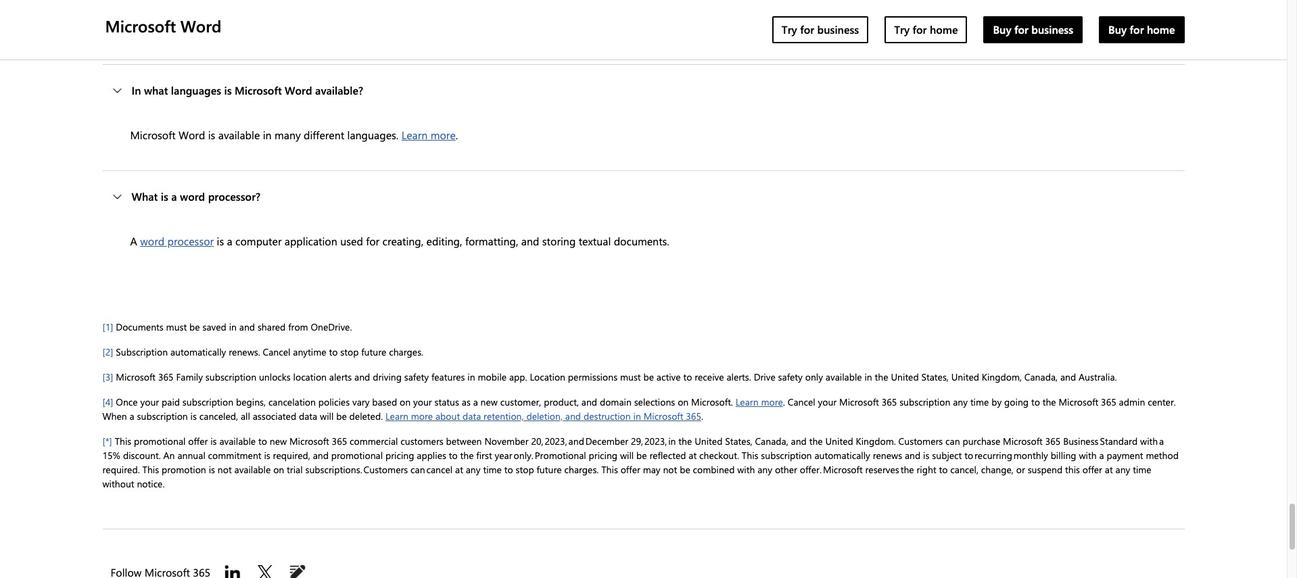 Task type: locate. For each thing, give the bounding box(es) containing it.
365 up kingdom.
[[882, 396, 897, 408]]

0 horizontal spatial your
[[140, 396, 159, 408]]

the right going
[[1043, 396, 1056, 408]]

1 horizontal spatial cancel
[[788, 396, 815, 408]]

2 horizontal spatial on
[[678, 396, 689, 408]]

automatically
[[170, 346, 226, 358], [815, 449, 870, 462]]

0 horizontal spatial promotional
[[134, 435, 186, 448]]

try for try for home
[[894, 22, 910, 37]]

cancelation
[[268, 396, 316, 408]]

selections
[[634, 396, 675, 408]]

safety left only
[[778, 371, 803, 383]]

.​
[[701, 410, 703, 423]]

must right documents
[[166, 321, 187, 333]]

1 horizontal spatial stop
[[516, 463, 534, 476]]

a
[[171, 189, 177, 204], [227, 234, 232, 248], [473, 396, 478, 408], [130, 410, 134, 423], [1099, 449, 1104, 462]]

1 horizontal spatial safety
[[778, 371, 803, 383]]

1 horizontal spatial must
[[620, 371, 641, 383]]

when
[[102, 410, 127, 423]]

for inside try for business link
[[800, 22, 814, 37]]

anytime
[[293, 346, 326, 358]]

learn more link right languages.
[[401, 128, 456, 142]]

year only. promotional
[[495, 449, 586, 462]]

charges. inside this promotional offer is available to new microsoft 365 commercial customers between november 20, 2023, and december 29, 2023, in the united states, canada, and the united kingdom. customers can purchase microsoft 365 business standard with a 15% discount. an annual commitment is required, and promotional pricing applies to the first year only. promotional pricing will be reflected at checkout. this subscription automatically renews and is subject to recurring monthly billing with a payment method required. this promotion is not available on trial subscriptions. customers can cancel at any time to stop future charges. this offer may not be combined with any other offer. microsoft reserves the right to cancel, change, or suspend this offer at any time without notice.
[[564, 463, 599, 476]]

shared
[[258, 321, 286, 333]]

1 horizontal spatial try
[[894, 22, 910, 37]]

1 vertical spatial with
[[1079, 449, 1097, 462]]

and up other
[[791, 435, 807, 448]]

available right only
[[826, 371, 862, 383]]

to down november
[[504, 463, 513, 476]]

learn right languages.
[[401, 128, 428, 142]]

1 vertical spatial learn
[[736, 396, 759, 408]]

united up the customers
[[891, 371, 919, 383]]

new inside this promotional offer is available to new microsoft 365 commercial customers between november 20, 2023, and december 29, 2023, in the united states, canada, and the united kingdom. customers can purchase microsoft 365 business standard with a 15% discount. an annual commitment is required, and promotional pricing applies to the first year only. promotional pricing will be reflected at checkout. this subscription automatically renews and is subject to recurring monthly billing with a payment method required. this promotion is not available on trial subscriptions. customers can cancel at any time to stop future charges. this offer may not be combined with any other offer. microsoft reserves the right to cancel, change, or suspend this offer at any time without notice.
[[270, 435, 287, 448]]

microsoft.
[[691, 396, 733, 408]]

0 horizontal spatial home
[[930, 22, 958, 37]]

stop inside this promotional offer is available to new microsoft 365 commercial customers between november 20, 2023, and december 29, 2023, in the united states, canada, and the united kingdom. customers can purchase microsoft 365 business standard with a 15% discount. an annual commitment is required, and promotional pricing applies to the first year only. promotional pricing will be reflected at checkout. this subscription automatically renews and is subject to recurring monthly billing with a payment method required. this promotion is not available on trial subscriptions. customers can cancel at any time to stop future charges. this offer may not be combined with any other offer. microsoft reserves the right to cancel, change, or suspend this offer at any time without notice.
[[516, 463, 534, 476]]

0 horizontal spatial safety
[[404, 371, 429, 383]]

a right as
[[473, 396, 478, 408]]

on left trial
[[273, 463, 284, 476]]

offer right this
[[1083, 463, 1102, 476]]

method
[[1146, 449, 1179, 462]]

0 horizontal spatial buy
[[993, 22, 1011, 37]]

0 horizontal spatial automatically
[[170, 346, 226, 358]]

be down the policies
[[336, 410, 347, 423]]

stop down year only. promotional
[[516, 463, 534, 476]]

1 horizontal spatial states,
[[921, 371, 949, 383]]

time down payment
[[1133, 463, 1152, 476]]

15%
[[102, 449, 120, 462]]

family
[[176, 371, 203, 383]]

canada,
[[1024, 371, 1058, 383], [755, 435, 788, 448]]

1 horizontal spatial on
[[400, 396, 411, 408]]

2 buy from the left
[[1108, 22, 1127, 37]]

0 horizontal spatial on
[[273, 463, 284, 476]]

learn down based
[[386, 410, 408, 423]]

at down payment
[[1105, 463, 1113, 476]]

learn down alerts.
[[736, 396, 759, 408]]

0 horizontal spatial new
[[270, 435, 287, 448]]

1 horizontal spatial not
[[663, 463, 677, 476]]

microsoft word element
[[102, 0, 1193, 60]]

1 vertical spatial must
[[620, 371, 641, 383]]

on right "selections" at the bottom of page
[[678, 396, 689, 408]]

1 vertical spatial will
[[620, 449, 634, 462]]

1 horizontal spatial at
[[689, 449, 697, 462]]

reserves the
[[865, 463, 914, 476]]

1 horizontal spatial automatically
[[815, 449, 870, 462]]

0 vertical spatial will
[[320, 410, 334, 423]]

2 vertical spatial with
[[737, 463, 755, 476]]

center.
[[1148, 396, 1176, 408]]

other
[[775, 463, 797, 476]]

0 horizontal spatial not
[[218, 463, 232, 476]]

0 vertical spatial cancel
[[263, 346, 290, 358]]

charges. up driving
[[389, 346, 423, 358]]

to
[[329, 346, 338, 358], [683, 371, 692, 383], [1031, 396, 1040, 408], [258, 435, 267, 448], [449, 449, 458, 462], [504, 463, 513, 476], [939, 463, 948, 476]]

offer up annual
[[188, 435, 208, 448]]

microsoft word
[[105, 15, 222, 36]]

1 horizontal spatial data
[[463, 410, 481, 423]]

0 vertical spatial promotional
[[134, 435, 186, 448]]

2 vertical spatial more
[[411, 410, 433, 423]]

[1] documents must be saved in and shared from onedrive.
[[102, 321, 352, 333]]

1 horizontal spatial charges.
[[564, 463, 599, 476]]

3 your from the left
[[818, 396, 837, 408]]

pricing down 20, 2023, and december
[[589, 449, 617, 462]]

0 vertical spatial new
[[481, 396, 498, 408]]

on
[[400, 396, 411, 408], [678, 396, 689, 408], [273, 463, 284, 476]]

2 horizontal spatial offer
[[1083, 463, 1102, 476]]

2 horizontal spatial your
[[818, 396, 837, 408]]

data down cancelation
[[299, 410, 317, 423]]

1 buy from the left
[[993, 22, 1011, 37]]

new up retention,
[[481, 396, 498, 408]]

time left by
[[970, 396, 989, 408]]

associated
[[253, 410, 296, 423]]

to right active
[[683, 371, 692, 383]]

1 vertical spatial automatically
[[815, 449, 870, 462]]

1 vertical spatial cancel
[[788, 396, 815, 408]]

0 vertical spatial word
[[180, 189, 205, 204]]

cancel down only
[[788, 396, 815, 408]]

only
[[805, 371, 823, 383]]

microsoft right yes,
[[152, 22, 197, 36]]

will down the policies
[[320, 410, 334, 423]]

1 business from the left
[[817, 22, 859, 37]]

be inside . cancel your microsoft 365 subscription any time by going to the microsoft 365 admin center. when a subscription is canceled, all associated data will be deleted.
[[336, 410, 347, 423]]

is down languages in the top of the page
[[208, 128, 215, 142]]

any down "first"
[[466, 463, 481, 476]]

1 horizontal spatial canada,
[[1024, 371, 1058, 383]]

word
[[180, 189, 205, 204], [140, 234, 164, 248]]

0 horizontal spatial canada,
[[755, 435, 788, 448]]

0 horizontal spatial must
[[166, 321, 187, 333]]

0 horizontal spatial at
[[455, 463, 463, 476]]

0 vertical spatial states,
[[921, 371, 949, 383]]

this right [*] link
[[115, 435, 131, 448]]

at right reflected
[[689, 449, 697, 462]]

must
[[166, 321, 187, 333], [620, 371, 641, 383]]

1 vertical spatial learn more link
[[736, 396, 783, 408]]

2 home from the left
[[1147, 22, 1175, 37]]

with left multiple
[[386, 22, 407, 36]]

not
[[218, 463, 232, 476], [663, 463, 677, 476]]

promotion
[[162, 463, 206, 476]]

subscriptions. customers
[[305, 463, 408, 476]]

0 horizontal spatial future
[[361, 346, 386, 358]]

word
[[180, 15, 222, 36], [200, 22, 227, 36], [285, 83, 312, 97], [179, 128, 205, 142]]

. inside . cancel your microsoft 365 subscription any time by going to the microsoft 365 admin center. when a subscription is canceled, all associated data will be deleted.
[[783, 396, 785, 408]]

1 horizontal spatial promotional
[[331, 449, 383, 462]]

future up driving
[[361, 346, 386, 358]]

1 horizontal spatial your
[[413, 396, 432, 408]]

and right the required,
[[313, 449, 329, 462]]

may
[[643, 463, 660, 476]]

1 vertical spatial stop
[[516, 463, 534, 476]]

twitter logo image
[[254, 562, 276, 578]]

subscription inside this promotional offer is available to new microsoft 365 commercial customers between november 20, 2023, and december 29, 2023, in the united states, canada, and the united kingdom. customers can purchase microsoft 365 business standard with a 15% discount. an annual commitment is required, and promotional pricing applies to the first year only. promotional pricing will be reflected at checkout. this subscription automatically renews and is subject to recurring monthly billing with a payment method required. this promotion is not available on trial subscriptions. customers can cancel at any time to stop future charges. this offer may not be combined with any other offer. microsoft reserves the right to cancel, change, or suspend this offer at any time without notice.
[[761, 449, 812, 462]]

alerts.
[[727, 371, 751, 383]]

0 horizontal spatial stop
[[340, 346, 359, 358]]

word right a
[[140, 234, 164, 248]]

buy
[[993, 22, 1011, 37], [1108, 22, 1127, 37]]

for inside try for home 'link'
[[913, 22, 927, 37]]

to right going
[[1031, 396, 1040, 408]]

is left canceled,
[[190, 410, 197, 423]]

1 horizontal spatial pricing
[[589, 449, 617, 462]]

linkedin logo image
[[222, 562, 243, 578]]

location
[[293, 371, 327, 383]]

and down product,
[[565, 410, 581, 423]]

data
[[299, 410, 317, 423], [463, 410, 481, 423]]

for for buy for home
[[1130, 22, 1144, 37]]

1 vertical spatial future
[[537, 463, 562, 476]]

for inside buy for business link
[[1014, 22, 1029, 37]]

any inside . cancel your microsoft 365 subscription any time by going to the microsoft 365 admin center. when a subscription is canceled, all associated data will be deleted.
[[953, 396, 968, 408]]

between
[[446, 435, 482, 448]]

not down commitment
[[218, 463, 232, 476]]

0 horizontal spatial cancel
[[263, 346, 290, 358]]

documents
[[116, 321, 163, 333]]

any left by
[[953, 396, 968, 408]]

0 horizontal spatial word
[[140, 234, 164, 248]]

. cancel your microsoft 365 subscription any time by going to the microsoft 365 admin center. when a subscription is canceled, all associated data will be deleted.
[[102, 396, 1176, 423]]

computer
[[235, 234, 282, 248]]

discount.
[[123, 449, 161, 462]]

0 horizontal spatial learn more link
[[401, 128, 456, 142]]

and left shared
[[239, 321, 255, 333]]

creating,
[[382, 234, 424, 248]]

1 vertical spatial charges.
[[564, 463, 599, 476]]

can
[[946, 435, 960, 448]]

microsoft up "many"
[[235, 83, 282, 97]]

0 horizontal spatial states,
[[725, 435, 752, 448]]

0 horizontal spatial try
[[782, 22, 797, 37]]

2 vertical spatial learn
[[386, 410, 408, 423]]

is up commitment
[[210, 435, 217, 448]]

0 vertical spatial canada,
[[1024, 371, 1058, 383]]

the
[[875, 371, 888, 383], [1043, 396, 1056, 408], [679, 435, 692, 448], [809, 435, 823, 448], [460, 449, 474, 462]]

1 safety from the left
[[404, 371, 429, 383]]

your
[[140, 396, 159, 408], [413, 396, 432, 408], [818, 396, 837, 408]]

your down only
[[818, 396, 837, 408]]

data inside . cancel your microsoft 365 subscription any time by going to the microsoft 365 admin center. when a subscription is canceled, all associated data will be deleted.
[[299, 410, 317, 423]]

a down 'business standard'
[[1099, 449, 1104, 462]]

[2] link
[[102, 346, 113, 358]]

2 your from the left
[[413, 396, 432, 408]]

0 vertical spatial stop
[[340, 346, 359, 358]]

supports
[[230, 22, 271, 36]]

0 vertical spatial .
[[456, 128, 458, 142]]

0 horizontal spatial .
[[456, 128, 458, 142]]

more
[[431, 128, 456, 142], [761, 396, 783, 408], [411, 410, 433, 423]]

for for buy for business
[[1014, 22, 1029, 37]]

microsoft up in
[[105, 15, 176, 36]]

home inside buy for home link
[[1147, 22, 1175, 37]]

1 horizontal spatial offer
[[621, 463, 640, 476]]

not down reflected
[[663, 463, 677, 476]]

microsoft
[[105, 15, 176, 36], [152, 22, 197, 36], [235, 83, 282, 97], [130, 128, 176, 142], [116, 371, 156, 383], [839, 396, 879, 408], [1059, 396, 1098, 408], [644, 410, 683, 423], [289, 435, 329, 448], [1003, 435, 1043, 448]]

a down once
[[130, 410, 134, 423]]

[*]
[[102, 435, 112, 448]]

features
[[431, 371, 465, 383]]

multiple
[[409, 22, 448, 36]]

future down year only. promotional
[[537, 463, 562, 476]]

location
[[530, 371, 565, 383]]

available
[[218, 128, 260, 142], [826, 371, 862, 383], [219, 435, 256, 448], [234, 463, 271, 476]]

canada, up other
[[755, 435, 788, 448]]

product,
[[544, 396, 579, 408]]

offer left may
[[621, 463, 640, 476]]

1 horizontal spatial .
[[783, 396, 785, 408]]

in what languages is microsoft word available? button
[[102, 65, 1185, 116]]

1 horizontal spatial new
[[481, 396, 498, 408]]

1 vertical spatial promotional
[[331, 449, 383, 462]]

2 horizontal spatial at
[[1105, 463, 1113, 476]]

1 horizontal spatial with
[[737, 463, 755, 476]]

0 horizontal spatial charges.
[[389, 346, 423, 358]]

1 horizontal spatial home
[[1147, 22, 1175, 37]]

1 horizontal spatial buy
[[1108, 22, 1127, 37]]

new up the required,
[[270, 435, 287, 448]]

buy for home
[[1108, 22, 1175, 37]]

safety
[[404, 371, 429, 383], [778, 371, 803, 383]]

buy for buy for home
[[1108, 22, 1127, 37]]

a inside this promotional offer is available to new microsoft 365 commercial customers between november 20, 2023, and december 29, 2023, in the united states, canada, and the united kingdom. customers can purchase microsoft 365 business standard with a 15% discount. an annual commitment is required, and promotional pricing applies to the first year only. promotional pricing will be reflected at checkout. this subscription automatically renews and is subject to recurring monthly billing with a payment method required. this promotion is not available on trial subscriptions. customers can cancel at any time to stop future charges. this offer may not be combined with any other offer. microsoft reserves the right to cancel, change, or suspend this offer at any time without notice.
[[1099, 449, 1104, 462]]

1 data from the left
[[299, 410, 317, 423]]

buy for business
[[993, 22, 1073, 37]]

is inside in what languages is microsoft word available? dropdown button
[[224, 83, 232, 97]]

try for try for business
[[782, 22, 797, 37]]

2 not from the left
[[663, 463, 677, 476]]

1 horizontal spatial business
[[1032, 22, 1073, 37]]

offer. microsoft
[[800, 463, 863, 476]]

0 horizontal spatial pricing
[[385, 449, 414, 462]]

your left status
[[413, 396, 432, 408]]

is right languages in the top of the page
[[224, 83, 232, 97]]

a left computer
[[227, 234, 232, 248]]

united up checkout.
[[695, 435, 723, 448]]

1 vertical spatial word
[[140, 234, 164, 248]]

for inside buy for home link
[[1130, 22, 1144, 37]]

[*] link
[[102, 435, 112, 448]]

storing
[[542, 234, 576, 248]]

automatically up family
[[170, 346, 226, 358]]

subject
[[932, 449, 962, 462]]

your left paid
[[140, 396, 159, 408]]

29, 2023, in
[[631, 435, 676, 448]]

0 vertical spatial learn more link
[[401, 128, 456, 142]]

1 home from the left
[[930, 22, 958, 37]]

the up kingdom.
[[875, 371, 888, 383]]

2 business from the left
[[1032, 22, 1073, 37]]

cancel,
[[950, 463, 979, 476]]

home for buy for home
[[1147, 22, 1175, 37]]

is left the required,
[[264, 449, 270, 462]]

1 horizontal spatial future
[[537, 463, 562, 476]]

1 horizontal spatial learn more link
[[736, 396, 783, 408]]

home inside try for home 'link'
[[930, 22, 958, 37]]

1 vertical spatial .
[[783, 396, 785, 408]]

the up offer. microsoft
[[809, 435, 823, 448]]

any
[[953, 396, 968, 408], [466, 463, 481, 476], [758, 463, 772, 476], [1116, 463, 1130, 476]]

word inside what is a word processor?​ dropdown button
[[180, 189, 205, 204]]

stop up the 'alerts'
[[340, 346, 359, 358]]

what is a word processor?​
[[132, 189, 260, 204]]

charges. down 20, 2023, and december
[[564, 463, 599, 476]]

0 vertical spatial future
[[361, 346, 386, 358]]

the inside . cancel your microsoft 365 subscription any time by going to the microsoft 365 admin center. when a subscription is canceled, all associated data will be deleted.
[[1043, 396, 1056, 408]]

0 horizontal spatial data
[[299, 410, 317, 423]]

365 down microsoft.
[[686, 410, 701, 423]]

1 not from the left
[[218, 463, 232, 476]]

0 horizontal spatial business
[[817, 22, 859, 37]]

from
[[288, 321, 308, 333]]

[2] subscription automatically renews. cancel anytime to stop future charges.
[[102, 346, 423, 358]]

1 vertical spatial states,
[[725, 435, 752, 448]]

0 vertical spatial with
[[386, 22, 407, 36]]

0 horizontal spatial offer
[[188, 435, 208, 448]]

united left kingdom,
[[951, 371, 979, 383]]

future inside this promotional offer is available to new microsoft 365 commercial customers between november 20, 2023, and december 29, 2023, in the united states, canada, and the united kingdom. customers can purchase microsoft 365 business standard with a 15% discount. an annual commitment is required, and promotional pricing applies to the first year only. promotional pricing will be reflected at checkout. this subscription automatically renews and is subject to recurring monthly billing with a payment method required. this promotion is not available on trial subscriptions. customers can cancel at any time to stop future charges. this offer may not be combined with any other offer. microsoft reserves the right to cancel, change, or suspend this offer at any time without notice.
[[537, 463, 562, 476]]

promotional up an
[[134, 435, 186, 448]]

0 vertical spatial charges.
[[389, 346, 423, 358]]

try inside 'link'
[[894, 22, 910, 37]]

1 horizontal spatial will
[[620, 449, 634, 462]]

home
[[930, 22, 958, 37], [1147, 22, 1175, 37]]

available up commitment
[[219, 435, 256, 448]]

safety right driving
[[404, 371, 429, 383]]

2 try from the left
[[894, 22, 910, 37]]

commercial
[[350, 435, 398, 448]]

with
[[386, 22, 407, 36], [1079, 449, 1097, 462], [737, 463, 755, 476]]

1 try from the left
[[782, 22, 797, 37]]

be
[[189, 321, 200, 333], [643, 371, 654, 383], [336, 410, 347, 423], [636, 449, 647, 462], [680, 463, 690, 476]]

0 vertical spatial automatically
[[170, 346, 226, 358]]

1 vertical spatial new
[[270, 435, 287, 448]]

0 horizontal spatial will
[[320, 410, 334, 423]]

what is a word processor?​ button
[[102, 171, 1185, 222]]

1 vertical spatial canada,
[[755, 435, 788, 448]]

1 horizontal spatial word
[[180, 189, 205, 204]]



Task type: vqa. For each thing, say whether or not it's contained in the screenshot.
CART LINK
no



Task type: describe. For each thing, give the bounding box(es) containing it.
try for home
[[894, 22, 958, 37]]

available down commitment
[[234, 463, 271, 476]]

deletion,
[[526, 410, 563, 423]]

united up offer. microsoft
[[825, 435, 853, 448]]

0 vertical spatial learn
[[401, 128, 428, 142]]

your inside . cancel your microsoft 365 subscription any time by going to the microsoft 365 admin center. when a subscription is canceled, all associated data will be deleted.
[[818, 396, 837, 408]]

be left active
[[643, 371, 654, 383]]

in left "many"
[[263, 128, 272, 142]]

try for business link
[[772, 16, 868, 43]]

in right saved
[[229, 321, 237, 333]]

based
[[372, 396, 397, 408]]

subscription down renews.
[[205, 371, 256, 383]]

2 data from the left
[[463, 410, 481, 423]]

documents.
[[614, 234, 669, 248]]

to down between
[[449, 449, 458, 462]]

app.
[[509, 371, 527, 383]]

reflected
[[650, 449, 686, 462]]

is inside . cancel your microsoft 365 subscription any time by going to the microsoft 365 admin center. when a subscription is canceled, all associated data will be deleted.
[[190, 410, 197, 423]]

onedrive.
[[311, 321, 352, 333]]

is down commitment
[[209, 463, 215, 476]]

is up right on the bottom right of page
[[923, 449, 930, 462]]

once
[[116, 396, 138, 408]]

subscription up canceled,
[[183, 396, 233, 408]]

customer,
[[500, 396, 541, 408]]

microsoft down australia. at the right bottom of the page
[[1059, 396, 1098, 408]]

to inside . cancel your microsoft 365 subscription any time by going to the microsoft 365 admin center. when a subscription is canceled, all associated data will be deleted.
[[1031, 396, 1040, 408]]

deleted.
[[349, 410, 383, 423]]

365 up the subscriptions. customers
[[332, 435, 347, 448]]

is inside what is a word processor?​ dropdown button
[[161, 189, 168, 204]]

languages
[[171, 83, 221, 97]]

application
[[285, 234, 337, 248]]

word inside microsoft word element
[[180, 15, 222, 36]]

checkout.
[[699, 449, 739, 462]]

a word processor is a computer application used for creating, editing, formatting, and storing textual documents.
[[130, 234, 669, 248]]

renews
[[873, 449, 902, 462]]

business standard
[[1063, 435, 1138, 448]]

365 left admin on the right bottom
[[1101, 396, 1116, 408]]

processor?​
[[208, 189, 260, 204]]

states, inside this promotional offer is available to new microsoft 365 commercial customers between november 20, 2023, and december 29, 2023, in the united states, canada, and the united kingdom. customers can purchase microsoft 365 business standard with a 15% discount. an annual commitment is required, and promotional pricing applies to the first year only. promotional pricing will be reflected at checkout. this subscription automatically renews and is subject to recurring monthly billing with a payment method required. this promotion is not available on trial subscriptions. customers can cancel at any time to stop future charges. this offer may not be combined with any other offer. microsoft reserves the right to cancel, change, or suspend this offer at any time without notice.
[[725, 435, 752, 448]]

a
[[130, 234, 137, 248]]

[3] link
[[102, 371, 113, 383]]

buy for home link
[[1099, 16, 1185, 43]]

this down 20, 2023, and december
[[601, 463, 618, 476]]

time left collaboration at the left top
[[296, 22, 318, 36]]

microsoft down subscription
[[116, 371, 156, 383]]

1 pricing from the left
[[385, 449, 414, 462]]

on inside this promotional offer is available to new microsoft 365 commercial customers between november 20, 2023, and december 29, 2023, in the united states, canada, and the united kingdom. customers can purchase microsoft 365 business standard with a 15% discount. an annual commitment is required, and promotional pricing applies to the first year only. promotional pricing will be reflected at checkout. this subscription automatically renews and is subject to recurring monthly billing with a payment method required. this promotion is not available on trial subscriptions. customers can cancel at any time to stop future charges. this offer may not be combined with any other offer. microsoft reserves the right to cancel, change, or suspend this offer at any time without notice.
[[273, 463, 284, 476]]

destruction
[[584, 410, 631, 423]]

about
[[436, 410, 460, 423]]

in down "selections" at the bottom of page
[[633, 410, 641, 423]]

vary
[[352, 396, 370, 408]]

policies
[[318, 396, 350, 408]]

first
[[476, 449, 492, 462]]

to down associated
[[258, 435, 267, 448]]

commitment
[[208, 449, 261, 462]]

0 vertical spatial must
[[166, 321, 187, 333]]

microsoft inside in what languages is microsoft word available? dropdown button
[[235, 83, 282, 97]]

the up reflected
[[679, 435, 692, 448]]

processor
[[167, 234, 214, 248]]

and left storing
[[521, 234, 539, 248]]

[4] link
[[102, 396, 113, 408]]

as
[[462, 396, 471, 408]]

paid
[[162, 396, 180, 408]]

applies
[[417, 449, 446, 462]]

available down the in what languages is microsoft word available?
[[218, 128, 260, 142]]

required.
[[102, 463, 140, 476]]

time down "first"
[[483, 463, 502, 476]]

business for buy for business
[[1032, 22, 1073, 37]]

real-
[[274, 22, 296, 36]]

kingdom.
[[856, 435, 896, 448]]

2 horizontal spatial with
[[1079, 449, 1097, 462]]

cancel inside . cancel your microsoft 365 subscription any time by going to the microsoft 365 admin center. when a subscription is canceled, all associated data will be deleted.
[[788, 396, 815, 408]]

home for try for home
[[930, 22, 958, 37]]

365 up billing
[[1045, 435, 1061, 448]]

microsoft inside microsoft word element
[[105, 15, 176, 36]]

combined
[[693, 463, 735, 476]]

microsoft up to recurring monthly
[[1003, 435, 1043, 448]]

0 horizontal spatial with
[[386, 22, 407, 36]]

any down payment
[[1116, 463, 1130, 476]]

this up notice.
[[142, 463, 159, 476]]

canceled,
[[199, 410, 238, 423]]

microsoft up kingdom.
[[839, 396, 879, 408]]

required,
[[273, 449, 310, 462]]

[1] link
[[102, 321, 113, 333]]

automatically inside this promotional offer is available to new microsoft 365 commercial customers between november 20, 2023, and december 29, 2023, in the united states, canada, and the united kingdom. customers can purchase microsoft 365 business standard with a 15% discount. an annual commitment is required, and promotional pricing applies to the first year only. promotional pricing will be reflected at checkout. this subscription automatically renews and is subject to recurring monthly billing with a payment method required. this promotion is not available on trial subscriptions. customers can cancel at any time to stop future charges. this offer may not be combined with any other offer. microsoft reserves the right to cancel, change, or suspend this offer at any time without notice.
[[815, 449, 870, 462]]

active
[[657, 371, 681, 383]]

and up destruction
[[581, 396, 597, 408]]

australia.
[[1079, 371, 1117, 383]]

the down between
[[460, 449, 474, 462]]

retention,
[[484, 410, 524, 423]]

can cancel
[[411, 463, 453, 476]]

collaboration
[[321, 22, 383, 36]]

be up may
[[636, 449, 647, 462]]

[2]
[[102, 346, 113, 358]]

going
[[1004, 396, 1029, 408]]

what
[[144, 83, 168, 97]]

november
[[484, 435, 529, 448]]

word inside in what languages is microsoft word available? dropdown button
[[285, 83, 312, 97]]

used
[[340, 234, 363, 248]]

microsoft up the required,
[[289, 435, 329, 448]]

in left the mobile
[[468, 371, 475, 383]]

20, 2023, and december
[[531, 435, 628, 448]]

to right anytime
[[329, 346, 338, 358]]

yes, microsoft word supports real-time collaboration with multiple people.
[[130, 22, 487, 36]]

1 your from the left
[[140, 396, 159, 408]]

mobile
[[478, 371, 507, 383]]

learn more about data retention, deletion, and destruction in microsoft 365 link
[[386, 410, 701, 423]]

0 vertical spatial more
[[431, 128, 456, 142]]

to down subject
[[939, 463, 948, 476]]

change,
[[981, 463, 1014, 476]]

languages.
[[347, 128, 399, 142]]

this right checkout.
[[742, 449, 758, 462]]

this
[[1065, 463, 1080, 476]]

will inside . cancel your microsoft 365 subscription any time by going to the microsoft 365 admin center. when a subscription is canceled, all associated data will be deleted.
[[320, 410, 334, 423]]

billing
[[1051, 449, 1076, 462]]

many
[[275, 128, 301, 142]]

any left other
[[758, 463, 772, 476]]

learn more link for once your paid subscription begins, cancelation policies vary based on your status as a new customer, product, and domain selections on microsoft.
[[736, 396, 783, 408]]

with a
[[1140, 435, 1164, 448]]

by
[[992, 396, 1002, 408]]

microsoft down "selections" at the bottom of page
[[644, 410, 683, 423]]

driving
[[373, 371, 402, 383]]

available?
[[315, 83, 363, 97]]

kingdom,
[[982, 371, 1022, 383]]

for for try for business
[[800, 22, 814, 37]]

[3]
[[102, 371, 113, 383]]

editing,
[[426, 234, 462, 248]]

begins,
[[236, 396, 266, 408]]

subscription up the customers
[[900, 396, 950, 408]]

trial
[[287, 463, 303, 476]]

is right processor
[[217, 234, 224, 248]]

2 safety from the left
[[778, 371, 803, 383]]

all
[[241, 410, 250, 423]]

alerts
[[329, 371, 352, 383]]

a inside dropdown button
[[171, 189, 177, 204]]

blog logo image
[[287, 562, 309, 578]]

time inside . cancel your microsoft 365 subscription any time by going to the microsoft 365 admin center. when a subscription is canceled, all associated data will be deleted.
[[970, 396, 989, 408]]

purchase
[[963, 435, 1000, 448]]

buy for business link
[[984, 16, 1083, 43]]

this promotional offer is available to new microsoft 365 commercial customers between november 20, 2023, and december 29, 2023, in the united states, canada, and the united kingdom. customers can purchase microsoft 365 business standard with a 15% discount. an annual commitment is required, and promotional pricing applies to the first year only. promotional pricing will be reflected at checkout. this subscription automatically renews and is subject to recurring monthly billing with a payment method required. this promotion is not available on trial subscriptions. customers can cancel at any time to stop future charges. this offer may not be combined with any other offer. microsoft reserves the right to cancel, change, or suspend this offer at any time without notice.
[[102, 435, 1179, 490]]

and right the 'alerts'
[[354, 371, 370, 383]]

buy for buy for business
[[993, 22, 1011, 37]]

microsoft down what
[[130, 128, 176, 142]]

and left australia. at the right bottom of the page
[[1060, 371, 1076, 383]]

payment
[[1107, 449, 1143, 462]]

subscription down paid
[[137, 410, 188, 423]]

for for try for home
[[913, 22, 927, 37]]

business for try for business
[[817, 22, 859, 37]]

in right only
[[865, 371, 872, 383]]

a inside . cancel your microsoft 365 subscription any time by going to the microsoft 365 admin center. when a subscription is canceled, all associated data will be deleted.
[[130, 410, 134, 423]]

an
[[163, 449, 175, 462]]

be left saved
[[189, 321, 200, 333]]

2 pricing from the left
[[589, 449, 617, 462]]

[1]
[[102, 321, 113, 333]]

customers
[[401, 435, 443, 448]]

will inside this promotional offer is available to new microsoft 365 commercial customers between november 20, 2023, and december 29, 2023, in the united states, canada, and the united kingdom. customers can purchase microsoft 365 business standard with a 15% discount. an annual commitment is required, and promotional pricing applies to the first year only. promotional pricing will be reflected at checkout. this subscription automatically renews and is subject to recurring monthly billing with a payment method required. this promotion is not available on trial subscriptions. customers can cancel at any time to stop future charges. this offer may not be combined with any other offer. microsoft reserves the right to cancel, change, or suspend this offer at any time without notice.
[[620, 449, 634, 462]]

be down reflected
[[680, 463, 690, 476]]

learn more link for microsoft word is available in many different languages.
[[401, 128, 456, 142]]

receive
[[695, 371, 724, 383]]

and down the customers
[[905, 449, 921, 462]]

word processor link
[[140, 234, 214, 248]]

1 vertical spatial more
[[761, 396, 783, 408]]

without
[[102, 477, 134, 490]]

permissions
[[568, 371, 618, 383]]

365 left family
[[158, 371, 174, 383]]

canada, inside this promotional offer is available to new microsoft 365 commercial customers between november 20, 2023, and december 29, 2023, in the united states, canada, and the united kingdom. customers can purchase microsoft 365 business standard with a 15% discount. an annual commitment is required, and promotional pricing applies to the first year only. promotional pricing will be reflected at checkout. this subscription automatically renews and is subject to recurring monthly billing with a payment method required. this promotion is not available on trial subscriptions. customers can cancel at any time to stop future charges. this offer may not be combined with any other offer. microsoft reserves the right to cancel, change, or suspend this offer at any time without notice.
[[755, 435, 788, 448]]



